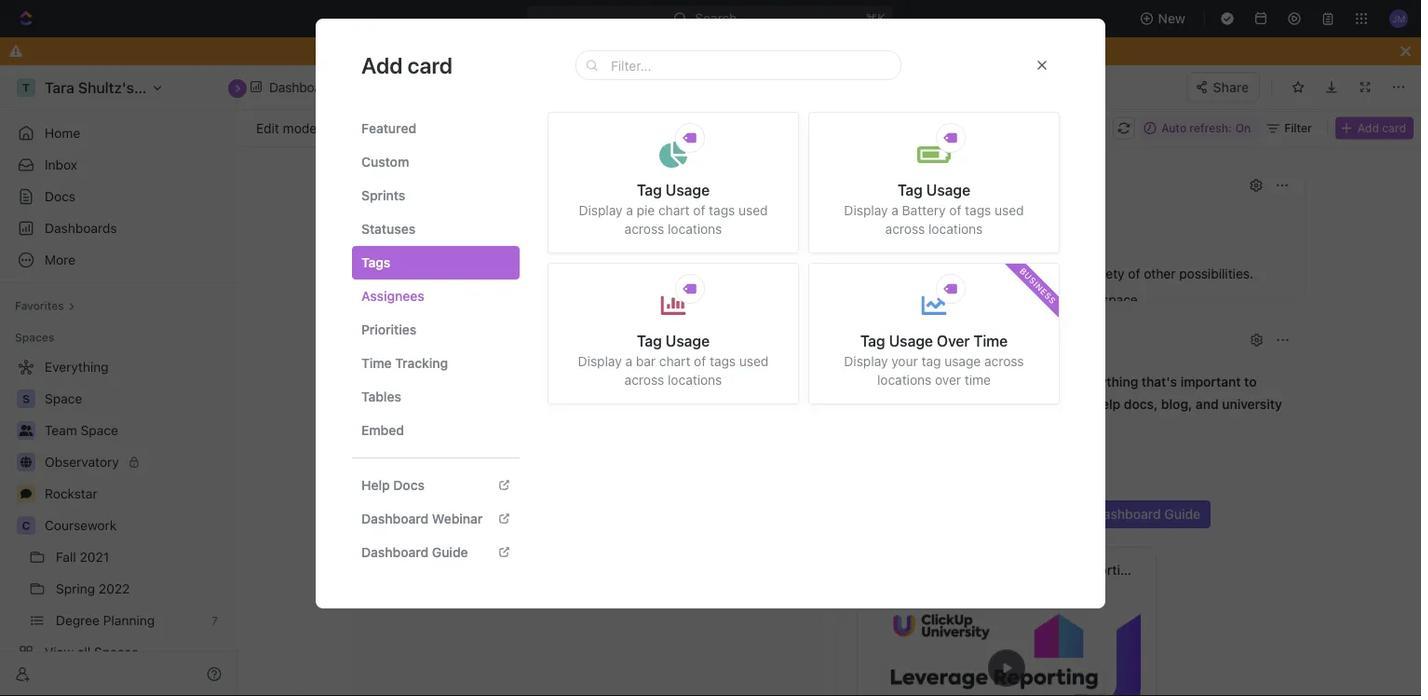 Task type: locate. For each thing, give the bounding box(es) containing it.
1 horizontal spatial help
[[1095, 396, 1121, 412]]

this
[[886, 43, 908, 59], [886, 374, 909, 389]]

0 vertical spatial card
[[408, 52, 453, 78]]

tags right battery
[[965, 203, 992, 218]]

chart right pie
[[659, 203, 690, 218]]

do
[[513, 43, 531, 59]]

your up use this text card
[[892, 354, 918, 369]]

0 vertical spatial docs
[[45, 189, 75, 204]]

inbox
[[45, 157, 77, 172]]

1 horizontal spatial add card
[[1358, 122, 1407, 135]]

help
[[362, 478, 390, 493]]

tag for tag usage display a pie chart of tags used across locations
[[637, 181, 662, 199]]

docs right help
[[393, 478, 425, 493]]

dashboards down docs link
[[45, 220, 117, 236]]

display left battery
[[845, 203, 888, 218]]

usage inside "tag usage display a bar chart of tags used across locations"
[[666, 332, 710, 350]]

None text field
[[367, 76, 701, 99]]

2 horizontal spatial your
[[1041, 292, 1068, 307]]

2 vertical spatial your
[[892, 354, 918, 369]]

usage inside tag usage over time display your tag usage across locations over time
[[889, 332, 934, 350]]

locations up we've
[[878, 372, 932, 388]]

0 horizontal spatial time
[[362, 355, 392, 371]]

time right &
[[974, 332, 1008, 350]]

👋
[[887, 216, 914, 249]]

university:
[[947, 562, 1013, 578]]

used inside "tag usage display a bar chart of tags used across locations"
[[740, 354, 769, 369]]

across down pie
[[625, 221, 665, 237]]

dashboards right with
[[1170, 562, 1244, 578]]

dashboard guide
[[362, 545, 468, 560]]

to keep track of everything that's important to you. we've included some links to our help docs, blog, and university to get you started!
[[859, 374, 1286, 434]]

docs link
[[7, 182, 229, 212]]

1 vertical spatial add card
[[1358, 122, 1407, 135]]

0 horizontal spatial clickup
[[460, 177, 515, 194]]

clickup university: leverage reporting with dashboards
[[895, 562, 1244, 578]]

1 horizontal spatial at
[[1252, 74, 1263, 88]]

1 horizontal spatial guide
[[1165, 506, 1201, 522]]

add card up featured
[[362, 52, 453, 78]]

tag up bar at the bottom
[[637, 332, 662, 350]]

you inside to keep track of everything that's important to you. we've included some links to our help docs, blog, and university to get you started!
[[899, 419, 921, 434]]

tags inside tag usage display a pie chart of tags used across locations
[[709, 203, 735, 218]]

tag up use
[[861, 332, 886, 350]]

0 vertical spatial guide
[[1165, 506, 1201, 522]]

dashboards link down docs link
[[7, 213, 229, 243]]

card down usage
[[941, 374, 970, 389]]

docs down inbox
[[45, 189, 75, 204]]

tag
[[637, 181, 662, 199], [898, 181, 923, 199], [637, 332, 662, 350], [861, 332, 886, 350]]

tag for tag usage display a battery of tags used across locations
[[898, 181, 923, 199]]

1 vertical spatial time
[[362, 355, 392, 371]]

sprints
[[362, 188, 406, 203]]

1 vertical spatial docs
[[393, 478, 425, 493]]

locations inside the tag usage display a battery of tags used across locations
[[929, 221, 983, 237]]

new
[[1159, 11, 1186, 26]]

tag usage display a battery of tags used across locations
[[845, 181, 1025, 237]]

this right hide
[[886, 43, 908, 59]]

add card
[[362, 52, 453, 78], [1358, 122, 1407, 135]]

this is a simple example to show you how dashboards can work as your personal headquarters, client portal, or a variety of other possibilities.
[[402, 266, 1258, 281]]

0 horizontal spatial guide
[[432, 545, 468, 560]]

of right track
[[1057, 374, 1070, 389]]

across inside tag usage over time display your tag usage across locations over time
[[985, 354, 1025, 369]]

edit mode:
[[256, 120, 321, 136]]

how
[[627, 266, 652, 281]]

welcome to clickup dashboards button
[[373, 172, 1239, 198]]

clickup right welcome on the left of the page
[[460, 177, 515, 194]]

0 horizontal spatial your
[[807, 266, 833, 281]]

your inside tag usage over time display your tag usage across locations over time
[[892, 354, 918, 369]]

display left bar at the bottom
[[578, 354, 622, 369]]

across up keep
[[985, 354, 1025, 369]]

search...
[[696, 11, 749, 26]]

right
[[714, 292, 742, 307]]

favorites
[[15, 299, 64, 312]]

1 vertical spatial your
[[1041, 292, 1068, 307]]

dashboards link up mode:
[[245, 74, 347, 101]]

a left battery
[[892, 203, 899, 218]]

edit
[[256, 120, 279, 136]]

🗣 chat
[[374, 331, 428, 349]]

add card down clickup logo
[[1358, 122, 1407, 135]]

time
[[965, 372, 991, 388]]

inbox link
[[7, 150, 229, 180]]

dashboards up top
[[656, 266, 728, 281]]

locations down top
[[668, 372, 722, 388]]

tags left hey
[[709, 203, 735, 218]]

used up client
[[995, 203, 1025, 218]]

used down the welcome to clickup dashboards button
[[739, 203, 768, 218]]

display inside tag usage display a pie chart of tags used across locations
[[579, 203, 623, 218]]

1 horizontal spatial dashboards link
[[245, 74, 347, 101]]

guide up with
[[1165, 506, 1201, 522]]

locations up top
[[668, 221, 722, 237]]

am
[[1295, 74, 1312, 88]]

tables
[[362, 389, 401, 404]]

help down everything on the right bottom of the page
[[1095, 396, 1121, 412]]

a left bar at the bottom
[[626, 354, 633, 369]]

display inside the tag usage display a battery of tags used across locations
[[845, 203, 888, 218]]

everything
[[1073, 374, 1139, 389]]

tag up pie
[[637, 181, 662, 199]]

usage inside tag usage display a pie chart of tags used across locations
[[666, 181, 710, 199]]

how
[[867, 506, 895, 522]]

this up we've
[[886, 374, 909, 389]]

0 horizontal spatial add card
[[362, 52, 453, 78]]

top
[[691, 292, 711, 307]]

1 vertical spatial card
[[1383, 122, 1407, 135]]

card up featured
[[408, 52, 453, 78]]

university
[[1223, 396, 1283, 412]]

a right is
[[444, 266, 451, 281]]

your right as
[[807, 266, 833, 281]]

other
[[1144, 266, 1176, 281]]

display inside "tag usage display a bar chart of tags used across locations"
[[578, 354, 622, 369]]

share
[[1214, 79, 1249, 95]]

across inside tag usage display a pie chart of tags used across locations
[[625, 221, 665, 237]]

guide down webinar
[[432, 545, 468, 560]]

dashboard webinar link
[[352, 502, 520, 536]]

add card inside button
[[1358, 122, 1407, 135]]

1 vertical spatial add
[[1358, 122, 1380, 135]]

0 horizontal spatial help
[[875, 292, 900, 307]]

on
[[1236, 122, 1252, 135]]

battery
[[903, 203, 946, 218]]

tags
[[362, 255, 391, 270]]

locations
[[668, 221, 722, 237], [929, 221, 983, 237], [668, 372, 722, 388], [878, 372, 932, 388]]

tags down right at the top right
[[710, 354, 736, 369]]

to left keep
[[973, 374, 986, 389]]

you left how
[[602, 266, 624, 281]]

you
[[534, 43, 556, 59], [602, 266, 624, 281], [904, 292, 926, 307], [899, 419, 921, 434]]

tag usage display a pie chart of tags used across locations
[[579, 181, 768, 237]]

dashboards inside sidebar navigation
[[45, 220, 117, 236]]

dashboards up show
[[519, 177, 604, 194]]

1 vertical spatial guide
[[432, 545, 468, 560]]

a inside tag usage display a pie chart of tags used across locations
[[626, 203, 633, 218]]

guide inside dashboard guide link
[[432, 545, 468, 560]]

tag usage display a bar chart of tags used across locations
[[578, 332, 769, 388]]

locations down battery
[[929, 221, 983, 237]]

a left pie
[[626, 203, 633, 218]]

coursework, , element
[[17, 516, 35, 535]]

usage
[[945, 354, 981, 369]]

used inside tag usage display a pie chart of tags used across locations
[[739, 203, 768, 218]]

our
[[1071, 396, 1091, 412]]

1 horizontal spatial your
[[892, 354, 918, 369]]

enable
[[609, 43, 650, 59]]

display for tag usage display a battery of tags used across locations
[[845, 203, 888, 218]]

1 horizontal spatial add
[[1358, 122, 1380, 135]]

locations inside tag usage over time display your tag usage across locations over time
[[878, 372, 932, 388]]

clickup logo image
[[1325, 73, 1409, 89]]

1 vertical spatial chart
[[659, 354, 691, 369]]

locations inside "tag usage display a bar chart of tags used across locations"
[[668, 372, 722, 388]]

0 vertical spatial help
[[875, 292, 900, 307]]

at left 9:22
[[1252, 74, 1263, 88]]

dashboard down 'dashboard webinar' at the left bottom
[[362, 545, 429, 560]]

0 horizontal spatial add
[[362, 52, 403, 78]]

track
[[1022, 374, 1054, 389]]

tags inside "tag usage display a bar chart of tags used across locations"
[[710, 354, 736, 369]]

your
[[807, 266, 833, 281], [1041, 292, 1068, 307], [892, 354, 918, 369]]

client
[[979, 266, 1012, 281]]

1 vertical spatial this
[[886, 374, 909, 389]]

you down we've
[[899, 419, 921, 434]]

usage inside the tag usage display a battery of tags used across locations
[[927, 181, 971, 199]]

to left add at the right of page
[[746, 292, 758, 307]]

tags inside the tag usage display a battery of tags used across locations
[[965, 203, 992, 218]]

you down headquarters,
[[904, 292, 926, 307]]

of right pie
[[694, 203, 706, 218]]

display left pie
[[579, 203, 623, 218]]

across down bar at the bottom
[[625, 372, 665, 388]]

links
[[971, 331, 1008, 349]]

0 horizontal spatial card
[[408, 52, 453, 78]]

chart
[[659, 203, 690, 218], [659, 354, 691, 369]]

a inside the tag usage display a battery of tags used across locations
[[892, 203, 899, 218]]

2 vertical spatial card
[[941, 374, 970, 389]]

browser
[[654, 43, 703, 59]]

files
[[921, 331, 953, 349]]

a right or
[[1074, 266, 1081, 281]]

at the top right to add more cards to help you visualize what's in your workspace.
[[653, 292, 1142, 307]]

we've
[[889, 396, 927, 412]]

what's
[[984, 292, 1024, 307]]

more
[[788, 292, 818, 307]]

add inside button
[[1358, 122, 1380, 135]]

0 horizontal spatial dashboards link
[[7, 213, 229, 243]]

tag inside tag usage over time display your tag usage across locations over time
[[861, 332, 886, 350]]

of right battery
[[950, 203, 962, 218]]

add
[[761, 292, 784, 307]]

add down clickup logo
[[1358, 122, 1380, 135]]

0 horizontal spatial at
[[653, 292, 665, 307]]

display up use
[[845, 354, 888, 369]]

0 vertical spatial time
[[974, 332, 1008, 350]]

0 vertical spatial add
[[362, 52, 403, 78]]

help docs
[[362, 478, 425, 493]]

blog,
[[1162, 396, 1193, 412]]

0 vertical spatial your
[[807, 266, 833, 281]]

to left show
[[551, 266, 564, 281]]

of left other
[[1129, 266, 1141, 281]]

chart inside tag usage display a pie chart of tags used across locations
[[659, 203, 690, 218]]

show
[[567, 266, 599, 281]]

at left the "the"
[[653, 292, 665, 307]]

1 horizontal spatial card
[[941, 374, 970, 389]]

1 vertical spatial clickup
[[895, 562, 943, 578]]

personal
[[837, 266, 888, 281]]

cards
[[822, 292, 855, 307]]

dashboards
[[269, 79, 340, 95], [519, 177, 604, 194], [45, 220, 117, 236], [656, 266, 728, 281], [1170, 562, 1244, 578]]

time down 🗣 on the left of page
[[362, 355, 392, 371]]

card
[[408, 52, 453, 78], [1383, 122, 1407, 135], [941, 374, 970, 389]]

chart right bar at the bottom
[[659, 354, 691, 369]]

2 horizontal spatial card
[[1383, 122, 1407, 135]]

included
[[930, 396, 983, 412]]

0 vertical spatial clickup
[[460, 177, 515, 194]]

add up featured
[[362, 52, 403, 78]]

help down personal at the top right of page
[[875, 292, 900, 307]]

guide
[[1165, 506, 1201, 522], [432, 545, 468, 560]]

possibilities.
[[1180, 266, 1254, 281]]

a inside "tag usage display a bar chart of tags used across locations"
[[626, 354, 633, 369]]

📚 docs, files & links button
[[857, 327, 1240, 353]]

use this text card
[[859, 374, 970, 389]]

usage
[[666, 181, 710, 199], [927, 181, 971, 199], [666, 332, 710, 350], [889, 332, 934, 350]]

of inside "tag usage display a bar chart of tags used across locations"
[[694, 354, 706, 369]]

1 horizontal spatial time
[[974, 332, 1008, 350]]

tag inside tag usage display a pie chart of tags used across locations
[[637, 181, 662, 199]]

across down battery
[[886, 221, 925, 237]]

docs,
[[877, 331, 917, 349]]

a
[[626, 203, 633, 218], [892, 203, 899, 218], [444, 266, 451, 281], [1074, 266, 1081, 281], [626, 354, 633, 369]]

1 vertical spatial help
[[1095, 396, 1121, 412]]

auto refresh: on
[[1162, 122, 1252, 135]]

1 horizontal spatial docs
[[393, 478, 425, 493]]

0 horizontal spatial docs
[[45, 189, 75, 204]]

tag inside "tag usage display a bar chart of tags used across locations"
[[637, 332, 662, 350]]

1 vertical spatial at
[[653, 292, 665, 307]]

click on
[[517, 292, 569, 307]]

share button
[[1188, 72, 1261, 102]]

usage for tag usage display a pie chart of tags used across locations
[[666, 181, 710, 199]]

0 vertical spatial this
[[886, 43, 908, 59]]

dashboard up reporting
[[1094, 506, 1162, 522]]

to right welcome on the left of the page
[[442, 177, 457, 194]]

0 vertical spatial chart
[[659, 203, 690, 218]]

1 horizontal spatial clickup
[[895, 562, 943, 578]]

of right bar at the bottom
[[694, 354, 706, 369]]

chart inside "tag usage display a bar chart of tags used across locations"
[[659, 354, 691, 369]]

dashboard
[[1094, 506, 1162, 522], [362, 511, 429, 526], [362, 545, 429, 560]]

your right in
[[1041, 292, 1068, 307]]

clickup down build
[[895, 562, 943, 578]]

dashboard down the help docs
[[362, 511, 429, 526]]

to
[[593, 43, 605, 59], [442, 177, 457, 194], [551, 266, 564, 281], [746, 292, 758, 307], [859, 292, 871, 307], [973, 374, 986, 389], [1245, 374, 1257, 389], [1055, 396, 1067, 412], [859, 419, 872, 434]]

used down add at the right of page
[[740, 354, 769, 369]]

card down clickup logo
[[1383, 122, 1407, 135]]

tag up battery
[[898, 181, 923, 199]]

tag inside the tag usage display a battery of tags used across locations
[[898, 181, 923, 199]]

custom
[[362, 154, 409, 170]]

locations inside tag usage display a pie chart of tags used across locations
[[668, 221, 722, 237]]



Task type: describe. For each thing, give the bounding box(es) containing it.
dec
[[1180, 74, 1202, 88]]

of inside tag usage display a pie chart of tags used across locations
[[694, 203, 706, 218]]

🗣
[[374, 331, 391, 349]]

c
[[22, 519, 30, 532]]

time tracking
[[362, 355, 448, 371]]

sidebar navigation
[[0, 65, 238, 696]]

across inside the tag usage display a battery of tags used across locations
[[886, 221, 925, 237]]

to inside button
[[442, 177, 457, 194]]

headquarters,
[[892, 266, 976, 281]]

card inside add card button
[[1383, 122, 1407, 135]]

used for tag usage display a bar chart of tags used across locations
[[740, 354, 769, 369]]

embed
[[362, 423, 404, 438]]

display for tag usage display a bar chart of tags used across locations
[[578, 354, 622, 369]]

a for tag usage display a pie chart of tags used across locations
[[626, 203, 633, 218]]

📚
[[858, 331, 873, 349]]

spaces
[[15, 331, 54, 344]]

links
[[1023, 396, 1051, 412]]

work
[[757, 266, 786, 281]]

auto
[[1162, 122, 1187, 135]]

enable
[[803, 43, 844, 59]]

used for tag usage display a pie chart of tags used across locations
[[739, 203, 768, 218]]

featured
[[362, 121, 417, 136]]

a
[[951, 506, 960, 522]]

tag for tag usage display a bar chart of tags used across locations
[[637, 332, 662, 350]]

this
[[402, 266, 427, 281]]

display for tag usage display a pie chart of tags used across locations
[[579, 203, 623, 218]]

as
[[789, 266, 803, 281]]

that's
[[1142, 374, 1178, 389]]

portal,
[[1016, 266, 1055, 281]]

a for tag usage display a battery of tags used across locations
[[892, 203, 899, 218]]

chart for tag usage display a pie chart of tags used across locations
[[659, 203, 690, 218]]

to down personal at the top right of page
[[859, 292, 871, 307]]

home
[[45, 125, 80, 141]]

tag
[[922, 354, 941, 369]]

to left our at the right of the page
[[1055, 396, 1067, 412]]

to left get
[[859, 419, 872, 434]]

⌘k
[[866, 11, 886, 26]]

0 vertical spatial add card
[[362, 52, 453, 78]]

to right want
[[593, 43, 605, 59]]

time inside tag usage over time display your tag usage across locations over time
[[974, 332, 1008, 350]]

variety
[[1085, 266, 1125, 281]]

used inside the tag usage display a battery of tags used across locations
[[995, 203, 1025, 218]]

some
[[986, 396, 1020, 412]]

do you want to enable browser notifications? enable hide this
[[513, 43, 908, 59]]

welcome to clickup dashboards
[[374, 177, 604, 194]]

visualize
[[929, 292, 981, 307]]

dec 5, 2023 at 9:22 am
[[1180, 74, 1312, 88]]

tracking
[[395, 355, 448, 371]]

chat
[[394, 331, 428, 349]]

&
[[957, 331, 968, 349]]

across inside "tag usage display a bar chart of tags used across locations"
[[625, 372, 665, 388]]

dashboards inside button
[[519, 177, 604, 194]]

of inside the tag usage display a battery of tags used across locations
[[950, 203, 962, 218]]

tag for tag usage over time display your tag usage across locations over time
[[861, 332, 886, 350]]

dashboard guide link
[[352, 536, 520, 569]]

example
[[498, 266, 548, 281]]

tags for tag usage display a bar chart of tags used across locations
[[710, 354, 736, 369]]

with
[[1140, 562, 1166, 578]]

favorites button
[[7, 294, 83, 317]]

chart for tag usage display a bar chart of tags used across locations
[[659, 354, 691, 369]]

help inside to keep track of everything that's important to you. we've included some links to our help docs, blog, and university to get you started!
[[1095, 396, 1121, 412]]

📚 docs, files & links
[[858, 331, 1008, 349]]

coursework
[[45, 518, 117, 533]]

home link
[[7, 118, 229, 148]]

bar
[[636, 354, 656, 369]]

hide
[[854, 43, 882, 59]]

usage for tag usage display a battery of tags used across locations
[[927, 181, 971, 199]]

help docs link
[[352, 469, 520, 502]]

use
[[859, 374, 883, 389]]

build
[[916, 506, 947, 522]]

there!
[[803, 216, 881, 249]]

refresh:
[[1190, 122, 1232, 135]]

notifications?
[[707, 43, 790, 59]]

dashboard for dashboard webinar
[[362, 511, 429, 526]]

add card button
[[1336, 117, 1414, 139]]

you.
[[859, 396, 885, 412]]

a for tag usage display a bar chart of tags used across locations
[[626, 354, 633, 369]]

1 vertical spatial dashboards link
[[7, 213, 229, 243]]

the
[[668, 292, 687, 307]]

tags for tag usage display a pie chart of tags used across locations
[[709, 203, 735, 218]]

want
[[560, 43, 590, 59]]

usage for tag usage display a bar chart of tags used across locations
[[666, 332, 710, 350]]

tag usage over time display your tag usage across locations over time
[[845, 332, 1025, 388]]

usage for tag usage over time display your tag usage across locations over time
[[889, 332, 934, 350]]

over
[[936, 372, 962, 388]]

Filter... text field
[[611, 51, 895, 79]]

hey
[[745, 216, 797, 249]]

to up university
[[1245, 374, 1257, 389]]

or
[[1058, 266, 1071, 281]]

how to build a project management dashboard guide
[[867, 506, 1201, 522]]

simple
[[455, 266, 494, 281]]

0 vertical spatial at
[[1252, 74, 1263, 88]]

you right do
[[534, 43, 556, 59]]

dashboard for dashboard guide
[[362, 545, 429, 560]]

dashboards up mode:
[[269, 79, 340, 95]]

clickup university: leverage reporting with dashboards link
[[895, 548, 1244, 593]]

workspace.
[[1071, 292, 1142, 307]]

and
[[1196, 396, 1219, 412]]

docs inside sidebar navigation
[[45, 189, 75, 204]]

of inside to keep track of everything that's important to you. we've included some links to our help docs, blog, and university to get you started!
[[1057, 374, 1070, 389]]

leverage
[[1016, 562, 1073, 578]]

on
[[551, 292, 566, 307]]

hey there! 👋
[[745, 216, 914, 249]]

in
[[1027, 292, 1038, 307]]

click
[[517, 292, 547, 307]]

display inside tag usage over time display your tag usage across locations over time
[[845, 354, 888, 369]]

welcome
[[374, 177, 439, 194]]

clickup inside button
[[460, 177, 515, 194]]

to
[[898, 506, 913, 522]]

coursework link
[[45, 511, 225, 540]]

2023
[[1219, 74, 1249, 88]]

pie
[[637, 203, 655, 218]]

management
[[1011, 506, 1091, 522]]

0 vertical spatial dashboards link
[[245, 74, 347, 101]]

text
[[913, 374, 938, 389]]



Task type: vqa. For each thing, say whether or not it's contained in the screenshot.
any
no



